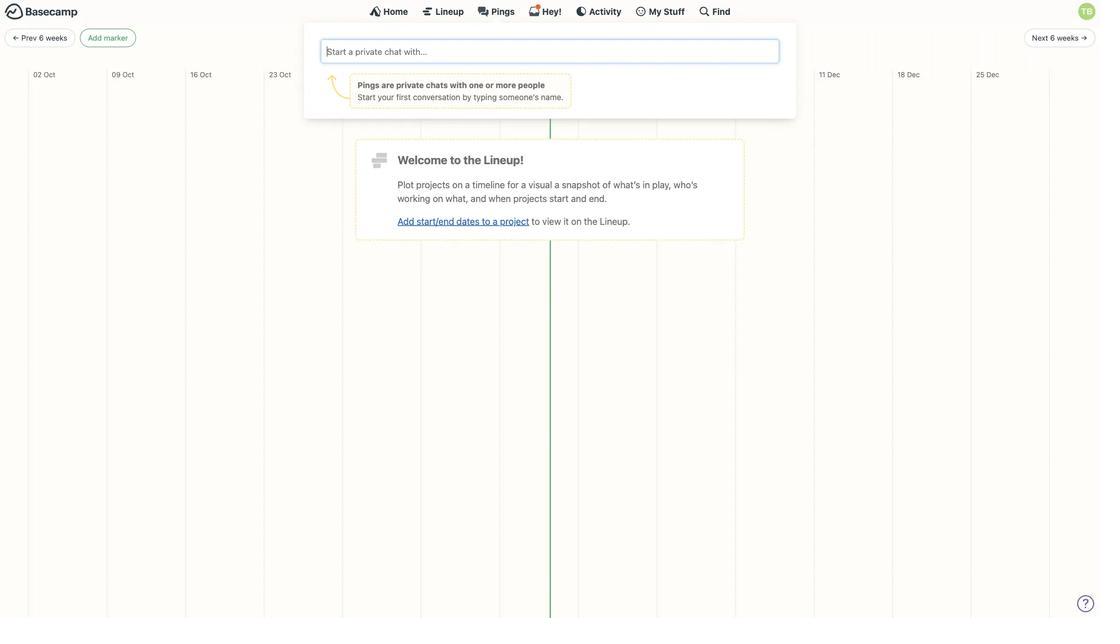 Task type: vqa. For each thing, say whether or not it's contained in the screenshot.
and
yes



Task type: describe. For each thing, give the bounding box(es) containing it.
stuff
[[664, 6, 685, 16]]

my stuff
[[649, 6, 685, 16]]

visual
[[529, 179, 552, 190]]

2 and from the left
[[571, 193, 587, 204]]

project
[[500, 216, 529, 227]]

what's
[[613, 179, 640, 190]]

dec for 18 dec
[[907, 71, 920, 79]]

← prev 6 weeks
[[13, 34, 67, 42]]

prev
[[21, 34, 37, 42]]

timeline
[[472, 179, 505, 190]]

typing
[[474, 92, 497, 102]]

1 horizontal spatial to
[[482, 216, 490, 227]]

welcome
[[398, 153, 447, 167]]

18 dec
[[898, 71, 920, 79]]

16
[[190, 71, 198, 79]]

add for add start/end dates to a project to view it on the lineup.
[[398, 216, 414, 227]]

oct for 09 oct
[[122, 71, 134, 79]]

start/end
[[417, 216, 454, 227]]

my
[[649, 6, 662, 16]]

lineup!
[[484, 153, 524, 167]]

04 dec
[[740, 71, 764, 79]]

20
[[583, 71, 592, 79]]

when
[[489, 193, 511, 204]]

add start/end dates to a project to view it on the lineup.
[[398, 216, 630, 227]]

plot
[[398, 179, 414, 190]]

find button
[[699, 6, 731, 17]]

find
[[712, 6, 731, 16]]

nov for 13 nov
[[514, 71, 527, 79]]

30
[[348, 71, 356, 79]]

what,
[[446, 193, 468, 204]]

someone's
[[499, 92, 539, 102]]

27 nov
[[662, 71, 685, 79]]

add start/end dates to a project link
[[398, 216, 529, 227]]

lineup link
[[422, 6, 464, 17]]

oct for 23 oct
[[279, 71, 291, 79]]

dec for 04 dec
[[751, 71, 764, 79]]

more
[[496, 80, 516, 90]]

2 vertical spatial on
[[571, 216, 582, 227]]

20 nov
[[583, 71, 606, 79]]

private
[[396, 80, 424, 90]]

pings for pings
[[491, 6, 515, 16]]

1 6 from the left
[[39, 34, 44, 42]]

next
[[1032, 34, 1048, 42]]

06
[[426, 71, 435, 79]]

1 and from the left
[[471, 193, 486, 204]]

a up start
[[555, 179, 560, 190]]

1 horizontal spatial on
[[452, 179, 463, 190]]

16 oct
[[190, 71, 212, 79]]

add marker link
[[80, 29, 136, 47]]

1 vertical spatial projects
[[513, 193, 547, 204]]

for
[[507, 179, 519, 190]]

04
[[740, 71, 749, 79]]

plot projects on a timeline for a visual a snapshot of what's in play, who's working on what, and when projects start and end.
[[398, 179, 698, 204]]

name.
[[541, 92, 564, 102]]

nov for 27 nov
[[672, 71, 685, 79]]

my stuff button
[[635, 6, 685, 17]]

2 6 from the left
[[1050, 34, 1055, 42]]

by
[[463, 92, 472, 102]]

23 oct
[[269, 71, 291, 79]]

0 horizontal spatial projects
[[416, 179, 450, 190]]

→
[[1081, 34, 1088, 42]]

are
[[382, 80, 394, 90]]

activity
[[589, 6, 621, 16]]

09 oct
[[112, 71, 134, 79]]

09
[[112, 71, 121, 79]]

welcome to the lineup!
[[398, 153, 524, 167]]

02 oct
[[33, 71, 55, 79]]

tim burton image
[[1078, 3, 1096, 20]]

it
[[564, 216, 569, 227]]

oct for 30 oct
[[358, 71, 370, 79]]

a up the what,
[[465, 179, 470, 190]]

hey! button
[[529, 4, 562, 17]]

end.
[[589, 193, 607, 204]]

today
[[514, 32, 541, 43]]

11
[[819, 71, 825, 79]]

start
[[550, 193, 569, 204]]



Task type: locate. For each thing, give the bounding box(es) containing it.
0 horizontal spatial the
[[464, 153, 481, 167]]

on right it
[[571, 216, 582, 227]]

4 nov from the left
[[672, 71, 685, 79]]

13
[[505, 71, 512, 79]]

oct for 16 oct
[[200, 71, 212, 79]]

to
[[450, 153, 461, 167], [482, 216, 490, 227], [532, 216, 540, 227]]

lineup.
[[600, 216, 630, 227]]

dec right 18
[[907, 71, 920, 79]]

0 horizontal spatial and
[[471, 193, 486, 204]]

1 dec from the left
[[751, 71, 764, 79]]

pings inside popup button
[[491, 6, 515, 16]]

2 dec from the left
[[827, 71, 840, 79]]

add for add marker
[[88, 34, 102, 42]]

1 horizontal spatial and
[[571, 193, 587, 204]]

on left the what,
[[433, 193, 443, 204]]

to right welcome
[[450, 153, 461, 167]]

on
[[452, 179, 463, 190], [433, 193, 443, 204], [571, 216, 582, 227]]

23
[[269, 71, 277, 79]]

dates
[[457, 216, 480, 227]]

0 horizontal spatial pings
[[358, 80, 380, 90]]

nov for 20 nov
[[594, 71, 606, 79]]

0 vertical spatial projects
[[416, 179, 450, 190]]

next 6 weeks →
[[1032, 34, 1088, 42]]

1 horizontal spatial the
[[584, 216, 597, 227]]

dec for 25 dec
[[987, 71, 999, 79]]

1 oct from the left
[[44, 71, 55, 79]]

to left view
[[532, 216, 540, 227]]

11 dec
[[819, 71, 840, 79]]

weeks right prev
[[46, 34, 67, 42]]

0 horizontal spatial weeks
[[46, 34, 67, 42]]

people
[[518, 80, 545, 90]]

←
[[13, 34, 19, 42]]

pings for pings are private chats with one or more people start your first conversation by typing someone's name.
[[358, 80, 380, 90]]

oct for 02 oct
[[44, 71, 55, 79]]

1 horizontal spatial projects
[[513, 193, 547, 204]]

snapshot
[[562, 179, 600, 190]]

a left project
[[493, 216, 498, 227]]

projects down visual
[[513, 193, 547, 204]]

6 right prev
[[39, 34, 44, 42]]

6
[[39, 34, 44, 42], [1050, 34, 1055, 42]]

or
[[486, 80, 494, 90]]

25 dec
[[976, 71, 999, 79]]

to right dates
[[482, 216, 490, 227]]

on up the what,
[[452, 179, 463, 190]]

projects
[[416, 179, 450, 190], [513, 193, 547, 204]]

27
[[662, 71, 670, 79]]

the down end.
[[584, 216, 597, 227]]

2 oct from the left
[[122, 71, 134, 79]]

25
[[976, 71, 985, 79]]

5 oct from the left
[[358, 71, 370, 79]]

06 nov
[[426, 71, 450, 79]]

pings up today
[[491, 6, 515, 16]]

one
[[469, 80, 484, 90]]

2 nov from the left
[[514, 71, 527, 79]]

with
[[450, 80, 467, 90]]

13 nov
[[505, 71, 527, 79]]

a right for
[[521, 179, 526, 190]]

0 vertical spatial the
[[464, 153, 481, 167]]

weeks left →
[[1057, 34, 1079, 42]]

projects up working
[[416, 179, 450, 190]]

dec for 11 dec
[[827, 71, 840, 79]]

dec right the 25
[[987, 71, 999, 79]]

oct right 09 at the left top
[[122, 71, 134, 79]]

chats
[[426, 80, 448, 90]]

nov right 27
[[672, 71, 685, 79]]

3 nov from the left
[[594, 71, 606, 79]]

your
[[378, 92, 394, 102]]

nov for 06 nov
[[437, 71, 450, 79]]

nov right 20
[[594, 71, 606, 79]]

1 weeks from the left
[[46, 34, 67, 42]]

hey!
[[542, 6, 562, 16]]

Start a private chat with… text field
[[326, 44, 774, 59]]

dec right 11
[[827, 71, 840, 79]]

nov
[[437, 71, 450, 79], [514, 71, 527, 79], [594, 71, 606, 79], [672, 71, 685, 79]]

add down working
[[398, 216, 414, 227]]

1 horizontal spatial weeks
[[1057, 34, 1079, 42]]

1 horizontal spatial add
[[398, 216, 414, 227]]

pings button
[[478, 6, 515, 17]]

in
[[643, 179, 650, 190]]

add marker
[[88, 34, 128, 42]]

dec right 04
[[751, 71, 764, 79]]

pings up 'start' in the top of the page
[[358, 80, 380, 90]]

6 right next
[[1050, 34, 1055, 42]]

0 vertical spatial add
[[88, 34, 102, 42]]

0 horizontal spatial on
[[433, 193, 443, 204]]

oct right 16 at the left of the page
[[200, 71, 212, 79]]

1 nov from the left
[[437, 71, 450, 79]]

pings
[[491, 6, 515, 16], [358, 80, 380, 90]]

4 dec from the left
[[987, 71, 999, 79]]

working
[[398, 193, 430, 204]]

1 horizontal spatial pings
[[491, 6, 515, 16]]

main element
[[0, 0, 1100, 119]]

1 vertical spatial on
[[433, 193, 443, 204]]

nov right 13
[[514, 71, 527, 79]]

and down snapshot
[[571, 193, 587, 204]]

oct right 02
[[44, 71, 55, 79]]

of
[[603, 179, 611, 190]]

conversation
[[413, 92, 460, 102]]

3 dec from the left
[[907, 71, 920, 79]]

and down timeline
[[471, 193, 486, 204]]

2 horizontal spatial to
[[532, 216, 540, 227]]

1 horizontal spatial 6
[[1050, 34, 1055, 42]]

who's
[[674, 179, 698, 190]]

1 vertical spatial pings
[[358, 80, 380, 90]]

nov up chats
[[437, 71, 450, 79]]

oct right '23'
[[279, 71, 291, 79]]

add
[[88, 34, 102, 42], [398, 216, 414, 227]]

4 oct from the left
[[279, 71, 291, 79]]

add left marker
[[88, 34, 102, 42]]

first
[[396, 92, 411, 102]]

pings are private chats with one or more people start your first conversation by typing someone's name.
[[358, 80, 564, 102]]

the
[[464, 153, 481, 167], [584, 216, 597, 227]]

02
[[33, 71, 42, 79]]

2 weeks from the left
[[1057, 34, 1079, 42]]

0 vertical spatial pings
[[491, 6, 515, 16]]

activity link
[[575, 6, 621, 17]]

weeks
[[46, 34, 67, 42], [1057, 34, 1079, 42]]

a
[[465, 179, 470, 190], [521, 179, 526, 190], [555, 179, 560, 190], [493, 216, 498, 227]]

30 oct
[[348, 71, 370, 79]]

dec
[[751, 71, 764, 79], [827, 71, 840, 79], [907, 71, 920, 79], [987, 71, 999, 79]]

play,
[[652, 179, 671, 190]]

0 horizontal spatial 6
[[39, 34, 44, 42]]

0 horizontal spatial add
[[88, 34, 102, 42]]

view
[[542, 216, 561, 227]]

oct
[[44, 71, 55, 79], [122, 71, 134, 79], [200, 71, 212, 79], [279, 71, 291, 79], [358, 71, 370, 79]]

pings inside pings are private chats with one or more people start your first conversation by typing someone's name.
[[358, 80, 380, 90]]

the up timeline
[[464, 153, 481, 167]]

start
[[358, 92, 376, 102]]

0 horizontal spatial to
[[450, 153, 461, 167]]

and
[[471, 193, 486, 204], [571, 193, 587, 204]]

1 vertical spatial the
[[584, 216, 597, 227]]

oct right 30
[[358, 71, 370, 79]]

marker
[[104, 34, 128, 42]]

home
[[383, 6, 408, 16]]

1 vertical spatial add
[[398, 216, 414, 227]]

home link
[[370, 6, 408, 17]]

switch accounts image
[[5, 3, 78, 21]]

0 vertical spatial on
[[452, 179, 463, 190]]

3 oct from the left
[[200, 71, 212, 79]]

18
[[898, 71, 905, 79]]

2 horizontal spatial on
[[571, 216, 582, 227]]

lineup
[[436, 6, 464, 16]]



